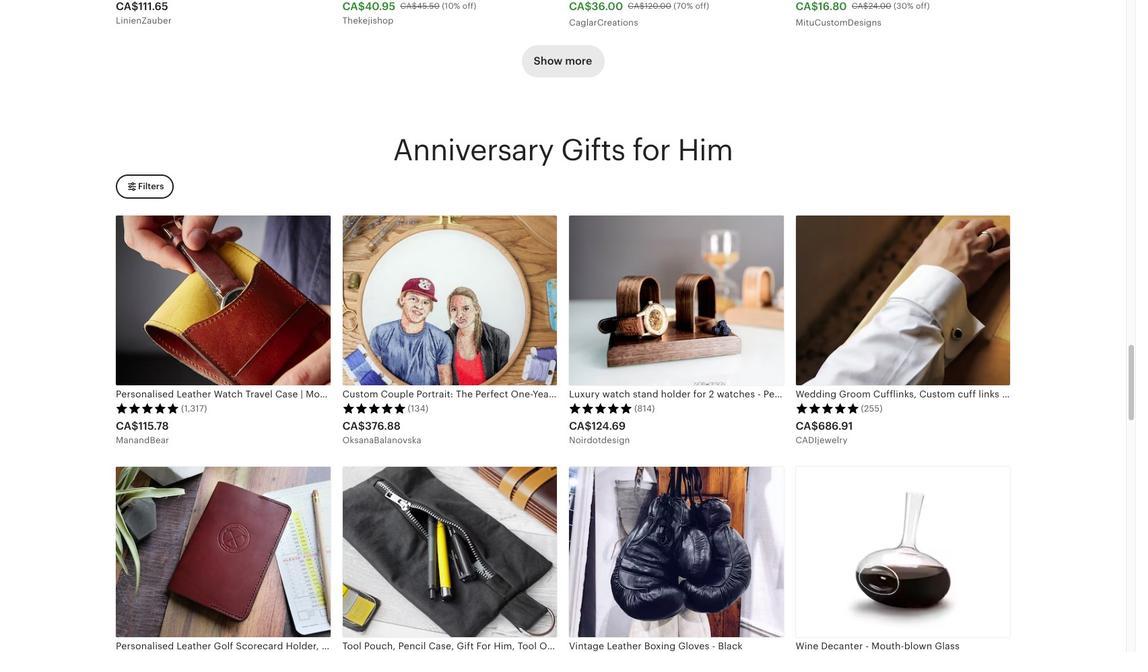 Task type: describe. For each thing, give the bounding box(es) containing it.
ca$ 115.78 manandbear
[[116, 419, 169, 445]]

ca$ 45.50 (10% off)
[[400, 2, 477, 11]]

ca$ for 124.69
[[569, 419, 592, 432]]

caglarcreations
[[569, 18, 638, 28]]

cadijewelry
[[796, 435, 848, 445]]

- inside wine decanter -  mouth-blown glass link
[[866, 640, 869, 651]]

- inside vintage leather boxing gloves - black link
[[712, 640, 716, 651]]

vintage leather boxing gloves - black link
[[569, 467, 784, 652]]

5 out of 5 stars image for 686.91
[[796, 403, 859, 414]]

5 out of 5 stars image for 124.69
[[569, 403, 633, 414]]

ca$ 124.69 noirdotdesign
[[569, 419, 630, 445]]

show more link
[[522, 45, 604, 77]]

mouth-
[[872, 640, 904, 651]]

wine decanter -  mouth-blown glass image
[[796, 467, 1010, 637]]

1 vertical spatial for
[[694, 389, 706, 400]]

(255)
[[861, 403, 883, 414]]

for
[[901, 389, 916, 400]]

watch
[[603, 389, 630, 400]]

wedding groom cufflinks, custom cuff links in silver and black onyx 10mm stone, engraved personalized gift for him, anniversary gift for men image
[[796, 215, 1010, 386]]

anniversary gifts for him
[[393, 133, 733, 167]]

(134)
[[408, 403, 429, 414]]

ca$ for 115.78
[[116, 419, 138, 432]]

personalised leather watch travel case | monogram leather pouch for men's watch | travel storage for watch | handmade leather gift for him image
[[116, 215, 330, 386]]

personalised leather golf scorecard holder, golfer gifts, 3rd wedding anniversary gift, fathers day image
[[116, 467, 330, 637]]

off) for mitucustomdesigns
[[916, 2, 930, 11]]

45.50
[[417, 2, 440, 11]]

wine decanter -  mouth-blown glass link
[[796, 467, 1010, 652]]

1 horizontal spatial -
[[758, 389, 761, 400]]

ca$ for 376.88
[[343, 419, 365, 432]]

stand
[[633, 389, 659, 400]]

(1,317)
[[181, 403, 207, 414]]

ca$ 120.00 (70% off)
[[628, 2, 709, 11]]

oksanabalanovska
[[343, 435, 422, 445]]

ca$ for 24.00
[[852, 2, 869, 11]]

ca$ 24.00 (30% off)
[[852, 2, 930, 11]]

1 vertical spatial him
[[918, 389, 937, 400]]

more
[[565, 55, 592, 67]]

(10%
[[442, 2, 460, 11]]

1 horizontal spatial anniversary
[[824, 389, 879, 400]]



Task type: vqa. For each thing, say whether or not it's contained in the screenshot.


Task type: locate. For each thing, give the bounding box(es) containing it.
holder
[[661, 389, 691, 400]]

for left 2
[[694, 389, 706, 400]]

ca$ inside 'ca$ 115.78 manandbear'
[[116, 419, 138, 432]]

gift
[[881, 389, 898, 400]]

0 horizontal spatial anniversary
[[393, 133, 554, 167]]

off) right '(70%'
[[695, 2, 709, 11]]

115.78
[[138, 419, 169, 432]]

tool pouch, pencil case, gift for him, tool organiser, black pencil case, boyfriend gift, flat pack, toiletry pouch, mens, christmas gifts image
[[343, 467, 557, 637]]

24.00
[[869, 2, 892, 11]]

black
[[718, 640, 743, 651]]

2 horizontal spatial -
[[866, 640, 869, 651]]

him
[[678, 133, 733, 167], [918, 389, 937, 400]]

gloves
[[678, 640, 710, 651]]

ca$ inside ca$ 376.88 oksanabalanovska
[[343, 419, 365, 432]]

manandbear
[[116, 435, 169, 445]]

luxury watch stand holder for 2 watches - personalised anniversary gift for him fathers image
[[569, 215, 784, 386]]

custom couple portrait: the perfect one-year anniversary gift for boyfriend | personalized embroidery portrait gifts and wedding present image
[[343, 215, 557, 386]]

ca$ for 120.00
[[628, 2, 645, 11]]

ca$ 686.91 cadijewelry
[[796, 419, 853, 445]]

0 horizontal spatial for
[[633, 133, 670, 167]]

3 5 out of 5 stars image from the left
[[569, 403, 633, 414]]

anniversary
[[393, 133, 554, 167], [824, 389, 879, 400]]

vintage
[[569, 640, 604, 651]]

wine decanter -  mouth-blown glass
[[796, 640, 960, 651]]

leather
[[607, 640, 642, 651]]

ca$ up cadijewelry
[[796, 419, 818, 432]]

5 out of 5 stars image up 376.88
[[343, 403, 406, 414]]

luxury watch stand holder for 2 watches - personalised anniversary gift for him fathers
[[569, 389, 973, 400]]

1 horizontal spatial him
[[918, 389, 937, 400]]

off) right (30% at the right top
[[916, 2, 930, 11]]

-
[[758, 389, 761, 400], [712, 640, 716, 651], [866, 640, 869, 651]]

ca$ up manandbear
[[116, 419, 138, 432]]

0 vertical spatial him
[[678, 133, 733, 167]]

off) for thekejishop
[[463, 2, 477, 11]]

boxing
[[644, 640, 676, 651]]

2 5 out of 5 stars image from the left
[[343, 403, 406, 414]]

1 horizontal spatial for
[[694, 389, 706, 400]]

ca$ up noirdotdesign
[[569, 419, 592, 432]]

ca$ up caglarcreations
[[628, 2, 645, 11]]

vintage leather boxing gloves - black image
[[569, 467, 784, 637]]

5 out of 5 stars image for 115.78
[[116, 403, 179, 414]]

1 off) from the left
[[463, 2, 477, 11]]

show more
[[534, 55, 592, 67]]

thekejishop
[[343, 16, 394, 26]]

(70%
[[674, 2, 693, 11]]

5 out of 5 stars image
[[116, 403, 179, 414], [343, 403, 406, 414], [569, 403, 633, 414], [796, 403, 859, 414]]

filters
[[138, 181, 164, 192]]

filters button
[[116, 175, 174, 199]]

686.91
[[818, 419, 853, 432]]

ca$ inside ca$ 686.91 cadijewelry
[[796, 419, 818, 432]]

linienzauber
[[116, 16, 172, 26]]

4 5 out of 5 stars image from the left
[[796, 403, 859, 414]]

1 5 out of 5 stars image from the left
[[116, 403, 179, 414]]

ca$ 376.88 oksanabalanovska
[[343, 419, 422, 445]]

ca$ up the mitucustomdesigns
[[852, 2, 869, 11]]

0 horizontal spatial him
[[678, 133, 733, 167]]

watches
[[717, 389, 755, 400]]

5 out of 5 stars image up 686.91
[[796, 403, 859, 414]]

5 out of 5 stars image for 376.88
[[343, 403, 406, 414]]

5 out of 5 stars image up 115.78
[[116, 403, 179, 414]]

vintage leather boxing gloves - black
[[569, 640, 743, 651]]

gifts
[[561, 133, 625, 167]]

ca$ for 686.91
[[796, 419, 818, 432]]

0 horizontal spatial off)
[[463, 2, 477, 11]]

1 vertical spatial anniversary
[[824, 389, 879, 400]]

decanter
[[821, 640, 863, 651]]

- left mouth-
[[866, 640, 869, 651]]

off) for caglarcreations
[[695, 2, 709, 11]]

5 out of 5 stars image up 124.69
[[569, 403, 633, 414]]

luxury
[[569, 389, 600, 400]]

120.00
[[645, 2, 672, 11]]

off)
[[463, 2, 477, 11], [695, 2, 709, 11], [916, 2, 930, 11]]

- left the black
[[712, 640, 716, 651]]

noirdotdesign
[[569, 435, 630, 445]]

124.69
[[592, 419, 626, 432]]

wine
[[796, 640, 819, 651]]

blown
[[904, 640, 932, 651]]

glass
[[935, 640, 960, 651]]

show
[[534, 55, 563, 67]]

- right watches
[[758, 389, 761, 400]]

376.88
[[365, 419, 401, 432]]

linienzauber link
[[116, 0, 330, 31]]

ca$
[[400, 2, 417, 11], [628, 2, 645, 11], [852, 2, 869, 11], [116, 419, 138, 432], [343, 419, 365, 432], [569, 419, 592, 432], [796, 419, 818, 432]]

2 horizontal spatial off)
[[916, 2, 930, 11]]

personalised
[[764, 389, 822, 400]]

fathers
[[939, 389, 973, 400]]

(30%
[[894, 2, 914, 11]]

ca$ inside ca$ 124.69 noirdotdesign
[[569, 419, 592, 432]]

0 vertical spatial anniversary
[[393, 133, 554, 167]]

for right gifts
[[633, 133, 670, 167]]

ca$ up oksanabalanovska
[[343, 419, 365, 432]]

2 off) from the left
[[695, 2, 709, 11]]

1 horizontal spatial off)
[[695, 2, 709, 11]]

2
[[709, 389, 714, 400]]

mitucustomdesigns
[[796, 18, 882, 28]]

0 horizontal spatial -
[[712, 640, 716, 651]]

3 off) from the left
[[916, 2, 930, 11]]

0 vertical spatial for
[[633, 133, 670, 167]]

off) right (10% on the left
[[463, 2, 477, 11]]

(814)
[[635, 403, 655, 414]]

ca$ left (10% on the left
[[400, 2, 417, 11]]

for
[[633, 133, 670, 167], [694, 389, 706, 400]]

ca$ for 45.50
[[400, 2, 417, 11]]



